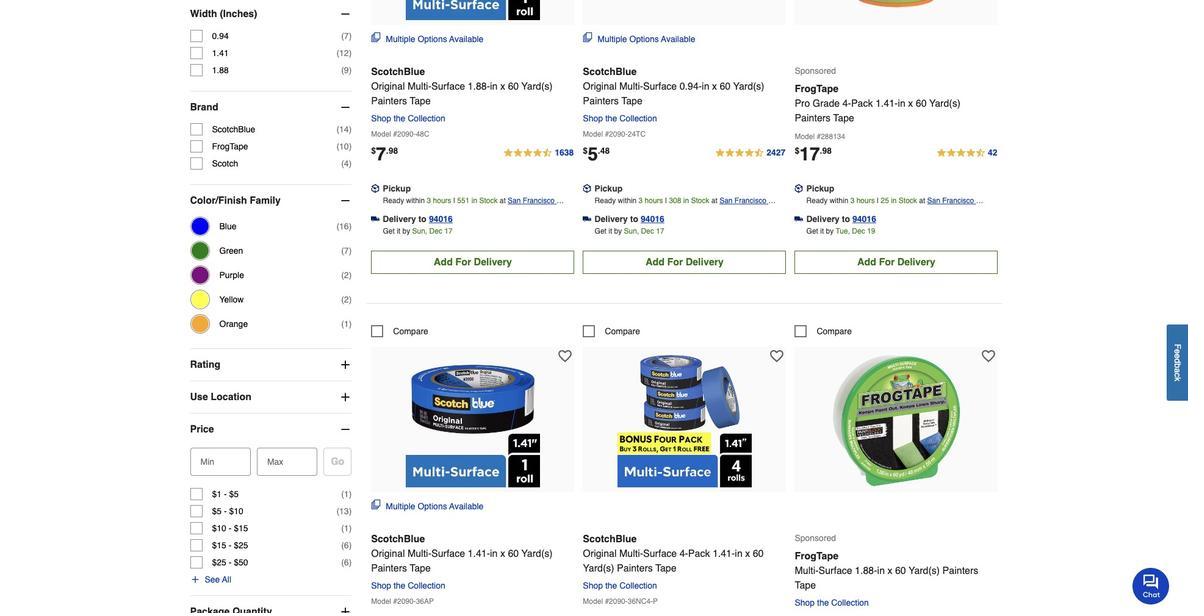 Task type: describe. For each thing, give the bounding box(es) containing it.
in inside scotchblue original multi-surface 4-pack 1.41-in x 60 yard(s) painters tape
[[735, 549, 743, 560]]

1 horizontal spatial $10
[[229, 507, 244, 517]]

2427 button
[[715, 146, 787, 160]]

x inside scotchblue original multi-surface 1.88-in x 60 yard(s) painters tape
[[501, 81, 506, 92]]

to for 551
[[419, 214, 427, 224]]

rating
[[190, 360, 221, 371]]

multiple for scotchblue original multi-surface 1.88-in x 60 yard(s) painters tape image
[[386, 34, 416, 44]]

in inside ready within 3 hours | 308 in stock at san francisco lowe's
[[684, 196, 690, 205]]

| for 308
[[666, 196, 668, 205]]

( 2 ) for yellow
[[341, 295, 352, 305]]

rating button
[[190, 349, 352, 381]]

5014104003 element
[[795, 325, 853, 337]]

scotchblue original multi-surface 1.41-in x 60 yard(s) painters tape
[[371, 534, 553, 574]]

the for scotchblue original multi-surface 0.94-in x 60 yard(s) painters tape
[[606, 113, 618, 123]]

frogtape multi-surface 1.88-in x 60 yard(s) painters tape
[[795, 551, 979, 592]]

get it by tue, dec 19
[[807, 227, 876, 236]]

$10 - $15
[[212, 524, 248, 534]]

see all button
[[190, 574, 232, 586]]

model # 2090-48c
[[371, 130, 430, 138]]

compare for "5005332107" element
[[393, 326, 429, 336]]

original for original multi-surface 1.41-in x 60 yard(s) painters tape
[[371, 549, 405, 560]]

pickup image for ready within 3 hours | 551 in stock at san francisco lowe's
[[371, 184, 380, 193]]

(inches)
[[220, 8, 257, 19]]

shop the collection for scotchblue original multi-surface 4-pack 1.41-in x 60 yard(s) painters tape
[[583, 581, 658, 591]]

$ for 17
[[795, 146, 800, 156]]

2 for purple
[[344, 270, 349, 280]]

go button
[[324, 448, 352, 476]]

width
[[190, 8, 217, 19]]

2090- for scotchblue original multi-surface 1.41-in x 60 yard(s) painters tape
[[398, 598, 416, 606]]

94016 button for 25
[[853, 213, 877, 225]]

( for 1.88
[[341, 65, 344, 75]]

shop the collection link for original multi-surface 1.88-in x 60 yard(s) painters tape
[[371, 113, 451, 123]]

pack inside the frogtape pro grade 4-pack 1.41-in x 60 yard(s) painters tape
[[852, 98, 874, 109]]

25
[[881, 196, 890, 205]]

2 heart outline image from the left
[[771, 350, 784, 363]]

get for ready within 3 hours | 308 in stock at san francisco lowe's
[[595, 227, 607, 236]]

original for original multi-surface 1.88-in x 60 yard(s) painters tape
[[371, 81, 405, 92]]

san for ready within 3 hours | 308 in stock at san francisco lowe's
[[720, 196, 733, 205]]

go
[[331, 457, 345, 468]]

13
[[340, 507, 349, 517]]

16
[[340, 222, 349, 231]]

surface for 1.41-
[[432, 549, 465, 560]]

scotchblue for scotchblue original multi-surface 1.41-in x 60 yard(s) painters tape
[[371, 534, 425, 545]]

$25 - $50
[[212, 558, 248, 568]]

shop the collection link for original multi-surface 4-pack 1.41-in x 60 yard(s) painters tape
[[583, 581, 662, 591]]

yard(s) inside frogtape multi-surface 1.88-in x 60 yard(s) painters tape
[[909, 566, 941, 577]]

san for ready within 3 hours | 551 in stock at san francisco lowe's
[[508, 196, 521, 205]]

$ for 7
[[371, 146, 376, 156]]

pack inside scotchblue original multi-surface 4-pack 1.41-in x 60 yard(s) painters tape
[[689, 549, 710, 560]]

) for scotchblue
[[349, 124, 352, 134]]

frogtape for frogtape pro grade 4-pack 1.41-in x 60 yard(s) painters tape
[[795, 83, 839, 94]]

in inside frogtape multi-surface 1.88-in x 60 yard(s) painters tape
[[878, 566, 886, 577]]

2427
[[767, 148, 786, 157]]

ready within 3 hours | 25 in stock at san francisco lowe's
[[807, 196, 977, 217]]

lowe's for ready within 3 hours | 551 in stock at san francisco lowe's
[[508, 209, 531, 217]]

yard(s) inside scotchblue original multi-surface 4-pack 1.41-in x 60 yard(s) painters tape
[[583, 563, 615, 574]]

yard(s) inside scotchblue original multi-surface 0.94-in x 60 yard(s) painters tape
[[734, 81, 765, 92]]

1.88- inside scotchblue original multi-surface 1.88-in x 60 yard(s) painters tape
[[468, 81, 490, 92]]

c
[[1174, 373, 1183, 378]]

painters inside scotchblue original multi-surface 1.88-in x 60 yard(s) painters tape
[[371, 96, 407, 107]]

get for ready within 3 hours | 551 in stock at san francisco lowe's
[[383, 227, 395, 236]]

308
[[670, 196, 682, 205]]

( for $10 - $15
[[341, 524, 344, 534]]

price button
[[190, 414, 352, 446]]

60 inside frogtape multi-surface 1.88-in x 60 yard(s) painters tape
[[896, 566, 907, 577]]

19
[[868, 227, 876, 236]]

1 e from the top
[[1174, 350, 1183, 354]]

551
[[458, 196, 470, 205]]

4
[[344, 159, 349, 168]]

0 horizontal spatial $15
[[212, 541, 226, 551]]

12
[[340, 48, 349, 58]]

$ 5 .48
[[583, 143, 610, 165]]

.48
[[598, 146, 610, 156]]

24tc
[[628, 130, 646, 138]]

brand button
[[190, 92, 352, 123]]

3 for from the left
[[880, 257, 895, 268]]

it for ready within 3 hours | 308 in stock at san francisco lowe's
[[609, 227, 613, 236]]

scotch
[[212, 159, 238, 168]]

1.41
[[212, 48, 229, 58]]

multi- for 4-
[[620, 549, 644, 560]]

painters inside scotchblue original multi-surface 1.41-in x 60 yard(s) painters tape
[[371, 563, 407, 574]]

( 4 )
[[341, 159, 352, 168]]

ready within 3 hours | 308 in stock at san francisco lowe's
[[595, 196, 769, 217]]

original for original multi-surface 0.94-in x 60 yard(s) painters tape
[[583, 81, 617, 92]]

0.94-
[[680, 81, 702, 92]]

yard(s) inside scotchblue original multi-surface 1.41-in x 60 yard(s) painters tape
[[522, 549, 553, 560]]

painters inside frogtape multi-surface 1.88-in x 60 yard(s) painters tape
[[943, 566, 979, 577]]

6 for $15 - $25
[[344, 541, 349, 551]]

1 for orange
[[344, 319, 349, 329]]

1.41- inside scotchblue original multi-surface 4-pack 1.41-in x 60 yard(s) painters tape
[[713, 549, 735, 560]]

2090- for scotchblue original multi-surface 1.88-in x 60 yard(s) painters tape
[[398, 130, 416, 138]]

use location
[[190, 392, 252, 403]]

at for 25
[[920, 196, 926, 205]]

plus image inside see all button
[[190, 575, 200, 585]]

( 6 ) for $25
[[341, 541, 352, 551]]

b
[[1174, 364, 1183, 369]]

lowe's for ready within 3 hours | 25 in stock at san francisco lowe's
[[928, 209, 951, 217]]

options up scotchblue original multi-surface 0.94-in x 60 yard(s) painters tape
[[630, 34, 659, 44]]

1 add for delivery button from the left
[[371, 251, 575, 274]]

by for ready within 3 hours | 308 in stock at san francisco lowe's
[[615, 227, 622, 236]]

d
[[1174, 359, 1183, 364]]

14
[[340, 124, 349, 134]]

1.41- inside scotchblue original multi-surface 1.41-in x 60 yard(s) painters tape
[[468, 549, 490, 560]]

0 horizontal spatial $5
[[212, 507, 222, 517]]

1 for from the left
[[456, 257, 472, 268]]

48c
[[416, 130, 430, 138]]

f
[[1174, 344, 1183, 350]]

( for yellow
[[341, 295, 344, 305]]

- for $15
[[229, 541, 232, 551]]

10
[[340, 142, 349, 151]]

painters inside scotchblue original multi-surface 4-pack 1.41-in x 60 yard(s) painters tape
[[617, 563, 653, 574]]

truck filled image for ready within 3 hours | 551 in stock at san francisco lowe's
[[371, 215, 380, 223]]

ready for ready within 3 hours | 308 in stock at san francisco lowe's
[[595, 196, 616, 205]]

location
[[211, 392, 252, 403]]

1.88
[[212, 65, 229, 75]]

all
[[222, 575, 232, 585]]

max
[[267, 457, 284, 467]]

scotchblue original multi-surface 0.94-in x 60 yard(s) painters tape
[[583, 66, 765, 107]]

) for $1 - $5
[[349, 490, 352, 499]]

shop for scotchblue original multi-surface 4-pack 1.41-in x 60 yard(s) painters tape
[[583, 581, 603, 591]]

scotchblue original multi-surface 1.41-in x 60 yard(s) painters tape image
[[406, 353, 540, 488]]

multiple options available for multiple options available link on top of scotchblue original multi-surface 0.94-in x 60 yard(s) painters tape
[[598, 34, 696, 44]]

( 9 )
[[341, 65, 352, 75]]

( for blue
[[337, 222, 340, 231]]

model # 2090-36ap
[[371, 598, 434, 606]]

add for delivery for 2nd add for delivery button from right
[[646, 257, 724, 268]]

$ 17 .98
[[795, 143, 832, 165]]

( 1 ) for orange
[[341, 319, 352, 329]]

$5 - $10
[[212, 507, 244, 517]]

shop the collection link for original multi-surface 1.41-in x 60 yard(s) painters tape
[[371, 581, 451, 591]]

5005332107 element
[[371, 325, 429, 337]]

frogtape multi-surface 1.88-in x 60 yard(s) painters tape image
[[830, 353, 964, 488]]

pickup image
[[795, 184, 804, 193]]

1 horizontal spatial $25
[[234, 541, 248, 551]]

brand
[[190, 102, 218, 113]]

ready within 3 hours | 551 in stock at san francisco lowe's
[[383, 196, 557, 217]]

chat invite button image
[[1133, 568, 1171, 605]]

pickup image for ready within 3 hours | 308 in stock at san francisco lowe's
[[583, 184, 592, 193]]

color/finish
[[190, 195, 247, 206]]

scotchblue original multi-surface 1.88-in x 60 yard(s) painters tape image
[[406, 0, 540, 20]]

2 horizontal spatial 17
[[800, 143, 820, 165]]

( for purple
[[341, 270, 344, 280]]

model for scotchblue original multi-surface 1.88-in x 60 yard(s) painters tape
[[371, 130, 391, 138]]

( 14 )
[[337, 124, 352, 134]]

yard(s) inside scotchblue original multi-surface 1.88-in x 60 yard(s) painters tape
[[522, 81, 553, 92]]

( 12 )
[[337, 48, 352, 58]]

width (inches)
[[190, 8, 257, 19]]

blue
[[220, 222, 237, 231]]

in inside ready within 3 hours | 551 in stock at san francisco lowe's
[[472, 196, 478, 205]]

san francisco lowe's button for ready within 3 hours | 25 in stock at san francisco lowe's
[[928, 195, 999, 217]]

( 10 )
[[337, 142, 352, 151]]

tape inside scotchblue original multi-surface 1.41-in x 60 yard(s) painters tape
[[410, 563, 431, 574]]

model # 2090-24tc
[[583, 130, 646, 138]]

get it by sun, dec 17 for ready within 3 hours | 308 in stock at san francisco lowe's
[[595, 227, 665, 236]]

use
[[190, 392, 208, 403]]

available for multiple options available link on top of scotchblue original multi-surface 0.94-in x 60 yard(s) painters tape
[[662, 34, 696, 44]]

p
[[653, 598, 658, 606]]

3 add for delivery button from the left
[[795, 251, 999, 274]]

actual price $5.48 element
[[583, 143, 610, 165]]

use location button
[[190, 382, 352, 413]]

stock for 551
[[480, 196, 498, 205]]

( 1 ) for $10 - $15
[[341, 524, 352, 534]]

a
[[1174, 369, 1183, 373]]

2 add for delivery button from the left
[[583, 251, 787, 274]]

1.41- inside the frogtape pro grade 4-pack 1.41-in x 60 yard(s) painters tape
[[876, 98, 899, 109]]

60 inside scotchblue original multi-surface 1.88-in x 60 yard(s) painters tape
[[508, 81, 519, 92]]

actual price $17.98 element
[[795, 143, 832, 165]]

( for frogtape
[[337, 142, 340, 151]]

surface inside frogtape multi-surface 1.88-in x 60 yard(s) painters tape
[[819, 566, 853, 577]]

stock for 25
[[899, 196, 918, 205]]

scotchblue original multi-surface 4-pack 1.41-in x 60 yard(s) painters tape image
[[618, 353, 752, 488]]

at for 551
[[500, 196, 506, 205]]

tape inside the frogtape pro grade 4-pack 1.41-in x 60 yard(s) painters tape
[[834, 113, 855, 124]]

in inside scotchblue original multi-surface 1.88-in x 60 yard(s) painters tape
[[490, 81, 498, 92]]

( for $25 - $50
[[341, 558, 344, 568]]

dec for 308
[[642, 227, 655, 236]]

) for scotch
[[349, 159, 352, 168]]

multi- for 1.88-
[[408, 81, 432, 92]]

7 for 0.94
[[344, 31, 349, 41]]

min
[[201, 457, 214, 467]]

f e e d b a c k
[[1174, 344, 1183, 382]]

multiple options available for multiple options available link for scotchblue original multi-surface 1.88-in x 60 yard(s) painters tape image
[[386, 34, 484, 44]]

collection for 1.41-
[[408, 581, 446, 591]]

f e e d b a c k button
[[1168, 325, 1189, 401]]

288134
[[821, 132, 846, 141]]

4- inside scotchblue original multi-surface 4-pack 1.41-in x 60 yard(s) painters tape
[[680, 549, 689, 560]]

3 heart outline image from the left
[[983, 350, 996, 363]]

hours for 551
[[433, 196, 452, 205]]

multi- for 0.94-
[[620, 81, 644, 92]]

# for scotchblue original multi-surface 4-pack 1.41-in x 60 yard(s) painters tape
[[605, 598, 609, 606]]

$1
[[212, 490, 222, 499]]

shop the collection link for original multi-surface 0.94-in x 60 yard(s) painters tape
[[583, 113, 662, 123]]

tape inside scotchblue original multi-surface 0.94-in x 60 yard(s) painters tape
[[622, 96, 643, 107]]

tape inside scotchblue original multi-surface 4-pack 1.41-in x 60 yard(s) painters tape
[[656, 563, 677, 574]]



Task type: locate. For each thing, give the bounding box(es) containing it.
minus image up 16
[[340, 195, 352, 207]]

e up b
[[1174, 354, 1183, 359]]

the
[[394, 113, 406, 123], [606, 113, 618, 123], [394, 581, 406, 591], [606, 581, 618, 591], [818, 598, 830, 608]]

2 to from the left
[[631, 214, 639, 224]]

orange
[[220, 319, 248, 329]]

1 vertical spatial $5
[[212, 507, 222, 517]]

3 94016 from the left
[[853, 214, 877, 224]]

san francisco lowe's button down the 42 button
[[928, 195, 999, 217]]

2 minus image from the top
[[340, 424, 352, 436]]

42
[[989, 148, 998, 157]]

collection up 36ap
[[408, 581, 446, 591]]

10 ) from the top
[[349, 295, 352, 305]]

at for 308
[[712, 196, 718, 205]]

within up get it by tue, dec 19
[[830, 196, 849, 205]]

1638
[[555, 148, 574, 157]]

( 6 ) for $50
[[341, 558, 352, 568]]

original up the model # 2090-24tc
[[583, 81, 617, 92]]

0 horizontal spatial sun,
[[413, 227, 428, 236]]

60 inside the frogtape pro grade 4-pack 1.41-in x 60 yard(s) painters tape
[[916, 98, 927, 109]]

add for delivery button down ready within 3 hours | 551 in stock at san francisco lowe's at the top of the page
[[371, 251, 575, 274]]

stock inside ready within 3 hours | 551 in stock at san francisco lowe's
[[480, 196, 498, 205]]

x inside scotchblue original multi-surface 4-pack 1.41-in x 60 yard(s) painters tape
[[746, 549, 751, 560]]

ready inside ready within 3 hours | 551 in stock at san francisco lowe's
[[383, 196, 404, 205]]

1 horizontal spatial san
[[720, 196, 733, 205]]

add for delivery button down 19
[[795, 251, 999, 274]]

9
[[344, 65, 349, 75]]

3 dec from the left
[[853, 227, 866, 236]]

2 at from the left
[[712, 196, 718, 205]]

san right 551
[[508, 196, 521, 205]]

2 horizontal spatial $
[[795, 146, 800, 156]]

) for purple
[[349, 270, 352, 280]]

lowe's inside ready within 3 hours | 551 in stock at san francisco lowe's
[[508, 209, 531, 217]]

1 horizontal spatial it
[[609, 227, 613, 236]]

3 | from the left
[[878, 196, 879, 205]]

.98 inside $ 7 .98
[[386, 146, 398, 156]]

3 ready from the left
[[807, 196, 828, 205]]

1 stock from the left
[[480, 196, 498, 205]]

options
[[418, 34, 447, 44], [630, 34, 659, 44], [418, 502, 447, 512]]

model up $ 17 .98
[[795, 132, 815, 141]]

2 add from the left
[[646, 257, 665, 268]]

3 inside ready within 3 hours | 308 in stock at san francisco lowe's
[[639, 196, 643, 205]]

$ left .48
[[583, 146, 588, 156]]

multiple options available link up scotchblue original multi-surface 1.41-in x 60 yard(s) painters tape
[[371, 500, 484, 513]]

1 horizontal spatial get
[[595, 227, 607, 236]]

1 add for delivery from the left
[[434, 257, 512, 268]]

scotchblue original multi-surface 4-pack 1.41-in x 60 yard(s) painters tape
[[583, 534, 764, 574]]

minus image inside price "button"
[[340, 424, 352, 436]]

grade
[[813, 98, 840, 109]]

heart outline image
[[559, 350, 572, 363], [771, 350, 784, 363], [983, 350, 996, 363]]

1 vertical spatial frogtape
[[212, 142, 248, 151]]

within inside ready within 3 hours | 551 in stock at san francisco lowe's
[[406, 196, 425, 205]]

0 horizontal spatial truck filled image
[[371, 215, 380, 223]]

1 6 from the top
[[344, 541, 349, 551]]

7 for green
[[344, 246, 349, 256]]

truck filled image for ready within 3 hours | 308 in stock at san francisco lowe's
[[583, 215, 592, 223]]

truck filled image
[[795, 215, 804, 223]]

0 horizontal spatial by
[[403, 227, 410, 236]]

0 vertical spatial 7
[[344, 31, 349, 41]]

actual price $7.98 element
[[371, 143, 398, 165]]

add for 3rd add for delivery button
[[858, 257, 877, 268]]

multi- inside frogtape multi-surface 1.88-in x 60 yard(s) painters tape
[[795, 566, 819, 577]]

available for multiple options available link for scotchblue original multi-surface 1.88-in x 60 yard(s) painters tape image
[[450, 34, 484, 44]]

within
[[406, 196, 425, 205], [618, 196, 637, 205], [830, 196, 849, 205]]

1 vertical spatial pack
[[689, 549, 710, 560]]

3 left 551
[[427, 196, 431, 205]]

.98 inside $ 17 .98
[[820, 146, 832, 156]]

2 ( 7 ) from the top
[[341, 246, 352, 256]]

2 by from the left
[[615, 227, 622, 236]]

1 horizontal spatial heart outline image
[[771, 350, 784, 363]]

0 vertical spatial 4-
[[843, 98, 852, 109]]

pickup for ready within 3 hours | 551 in stock at san francisco lowe's
[[383, 184, 411, 193]]

multi- inside scotchblue original multi-surface 1.88-in x 60 yard(s) painters tape
[[408, 81, 432, 92]]

francisco inside ready within 3 hours | 308 in stock at san francisco lowe's
[[735, 196, 767, 205]]

san inside ready within 3 hours | 551 in stock at san francisco lowe's
[[508, 196, 521, 205]]

3 3 from the left
[[851, 196, 855, 205]]

dec left 19
[[853, 227, 866, 236]]

17 down ready within 3 hours | 308 in stock at san francisco lowe's
[[657, 227, 665, 236]]

6
[[344, 541, 349, 551], [344, 558, 349, 568]]

3 inside ready within 3 hours | 551 in stock at san francisco lowe's
[[427, 196, 431, 205]]

compare inside "5005332107" element
[[393, 326, 429, 336]]

x inside scotchblue original multi-surface 1.41-in x 60 yard(s) painters tape
[[501, 549, 506, 560]]

1 horizontal spatial get it by sun, dec 17
[[595, 227, 665, 236]]

0 horizontal spatial pack
[[689, 549, 710, 560]]

2 compare from the left
[[605, 326, 641, 336]]

x inside frogtape multi-surface 1.88-in x 60 yard(s) painters tape
[[888, 566, 893, 577]]

| left 25
[[878, 196, 879, 205]]

hours left 551
[[433, 196, 452, 205]]

pickup image down "5"
[[583, 184, 592, 193]]

compare for 1002939272 element
[[605, 326, 641, 336]]

pickup image down $ 7 .98
[[371, 184, 380, 193]]

add for delivery down ready within 3 hours | 551 in stock at san francisco lowe's at the top of the page
[[434, 257, 512, 268]]

7 ) from the top
[[349, 222, 352, 231]]

) for yellow
[[349, 295, 352, 305]]

1 horizontal spatial for
[[668, 257, 683, 268]]

options for scotchblue original multi-surface 1.41-in x 60 yard(s) painters tape image
[[418, 502, 447, 512]]

0 vertical spatial 2
[[344, 270, 349, 280]]

4.5 stars image containing 2427
[[715, 146, 787, 160]]

( for 1.41
[[337, 48, 340, 58]]

minus image for color/finish family
[[340, 195, 352, 207]]

compare for 5014104003 element
[[817, 326, 853, 336]]

0 vertical spatial $15
[[234, 524, 248, 534]]

1 vertical spatial $15
[[212, 541, 226, 551]]

2 plus image from the top
[[340, 606, 352, 614]]

painters inside scotchblue original multi-surface 0.94-in x 60 yard(s) painters tape
[[583, 96, 619, 107]]

yard(s) inside the frogtape pro grade 4-pack 1.41-in x 60 yard(s) painters tape
[[930, 98, 961, 109]]

0 vertical spatial $5
[[229, 490, 239, 499]]

x
[[501, 81, 506, 92], [713, 81, 718, 92], [909, 98, 914, 109], [501, 549, 506, 560], [746, 549, 751, 560], [888, 566, 893, 577]]

0 vertical spatial 1.88-
[[468, 81, 490, 92]]

available up scotchblue original multi-surface 1.41-in x 60 yard(s) painters tape
[[450, 502, 484, 512]]

3 pickup from the left
[[807, 184, 835, 193]]

# up .48
[[605, 130, 609, 138]]

scotchblue inside scotchblue original multi-surface 1.41-in x 60 yard(s) painters tape
[[371, 534, 425, 545]]

5
[[588, 143, 598, 165]]

- up $15 - $25
[[229, 524, 232, 534]]

stock right 308
[[692, 196, 710, 205]]

2 add for delivery from the left
[[646, 257, 724, 268]]

within left 308
[[618, 196, 637, 205]]

in inside ready within 3 hours | 25 in stock at san francisco lowe's
[[892, 196, 897, 205]]

8 ) from the top
[[349, 246, 352, 256]]

1 horizontal spatial pickup image
[[583, 184, 592, 193]]

0 horizontal spatial hours
[[433, 196, 452, 205]]

available
[[450, 34, 484, 44], [662, 34, 696, 44], [450, 502, 484, 512]]

0 vertical spatial $25
[[234, 541, 248, 551]]

truck filled image
[[371, 215, 380, 223], [583, 215, 592, 223]]

at inside ready within 3 hours | 551 in stock at san francisco lowe's
[[500, 196, 506, 205]]

17 for ready within 3 hours | 551 in stock at san francisco lowe's
[[445, 227, 453, 236]]

36ap
[[416, 598, 434, 606]]

7 down 16
[[344, 246, 349, 256]]

2 horizontal spatial ready
[[807, 196, 828, 205]]

- for $1
[[224, 490, 227, 499]]

# for scotchblue original multi-surface 0.94-in x 60 yard(s) painters tape
[[605, 130, 609, 138]]

) for frogtape
[[349, 142, 352, 151]]

1 | from the left
[[454, 196, 456, 205]]

$ inside $ 7 .98
[[371, 146, 376, 156]]

1 at from the left
[[500, 196, 506, 205]]

san inside ready within 3 hours | 25 in stock at san francisco lowe's
[[928, 196, 941, 205]]

1 horizontal spatial 94016
[[641, 214, 665, 224]]

scotchblue inside scotchblue original multi-surface 1.88-in x 60 yard(s) painters tape
[[371, 66, 425, 77]]

multiple options available down scotchblue original multi-surface 1.88-in x 60 yard(s) painters tape image
[[386, 34, 484, 44]]

4 ) from the top
[[349, 124, 352, 134]]

san francisco lowe's button for ready within 3 hours | 308 in stock at san francisco lowe's
[[720, 195, 787, 217]]

1 vertical spatial 7
[[376, 143, 386, 165]]

2 horizontal spatial dec
[[853, 227, 866, 236]]

within inside ready within 3 hours | 308 in stock at san francisco lowe's
[[618, 196, 637, 205]]

multiple options available for scotchblue original multi-surface 1.41-in x 60 yard(s) painters tape image's multiple options available link
[[386, 502, 484, 512]]

add for delivery button down ready within 3 hours | 308 in stock at san francisco lowe's
[[583, 251, 787, 274]]

| for 551
[[454, 196, 456, 205]]

original
[[371, 81, 405, 92], [583, 81, 617, 92], [371, 549, 405, 560], [583, 549, 617, 560]]

0 vertical spatial ( 1 )
[[341, 319, 352, 329]]

multi- inside scotchblue original multi-surface 4-pack 1.41-in x 60 yard(s) painters tape
[[620, 549, 644, 560]]

0 horizontal spatial pickup image
[[371, 184, 380, 193]]

original up model # 2090-48c at the left top of page
[[371, 81, 405, 92]]

add for delivery
[[434, 257, 512, 268], [646, 257, 724, 268], [858, 257, 936, 268]]

price
[[190, 424, 214, 435]]

0 horizontal spatial san francisco lowe's button
[[508, 195, 575, 217]]

2 ) from the top
[[349, 48, 352, 58]]

0 horizontal spatial within
[[406, 196, 425, 205]]

1 horizontal spatial add for delivery
[[646, 257, 724, 268]]

1 $ from the left
[[371, 146, 376, 156]]

pickup right pickup image
[[807, 184, 835, 193]]

family
[[250, 195, 281, 206]]

1 horizontal spatial 3
[[639, 196, 643, 205]]

dec for 551
[[430, 227, 443, 236]]

frogtape
[[795, 83, 839, 94], [212, 142, 248, 151], [795, 551, 839, 562]]

1 horizontal spatial add for delivery button
[[583, 251, 787, 274]]

delivery to 94016 for ready within 3 hours | 308 in stock at san francisco lowe's
[[595, 214, 665, 224]]

- for $25
[[229, 558, 232, 568]]

| left 308
[[666, 196, 668, 205]]

$25 up see all
[[212, 558, 226, 568]]

2 6 from the top
[[344, 558, 349, 568]]

3 san francisco lowe's button from the left
[[928, 195, 999, 217]]

shop the collection for scotchblue original multi-surface 0.94-in x 60 yard(s) painters tape
[[583, 113, 658, 123]]

at inside ready within 3 hours | 25 in stock at san francisco lowe's
[[920, 196, 926, 205]]

0 horizontal spatial for
[[456, 257, 472, 268]]

ready for ready within 3 hours | 551 in stock at san francisco lowe's
[[383, 196, 404, 205]]

color/finish family button
[[190, 185, 352, 217]]

7 up ( 12 )
[[344, 31, 349, 41]]

0 horizontal spatial get it by sun, dec 17
[[383, 227, 453, 236]]

frogtape pro grade 4-pack 1.41-in x 60 yard(s) painters tape image
[[830, 0, 964, 20]]

within for ready within 3 hours | 551 in stock at san francisco lowe's
[[406, 196, 425, 205]]

0 horizontal spatial delivery to 94016
[[383, 214, 453, 224]]

0 horizontal spatial pickup
[[383, 184, 411, 193]]

1 horizontal spatial compare
[[605, 326, 641, 336]]

3 by from the left
[[827, 227, 834, 236]]

sponsored for frogtape multi-surface 1.88-in x 60 yard(s) painters tape
[[795, 534, 837, 543]]

add
[[434, 257, 453, 268], [646, 257, 665, 268], [858, 257, 877, 268]]

2 vertical spatial 1
[[344, 524, 349, 534]]

2 pickup from the left
[[595, 184, 623, 193]]

15 ) from the top
[[349, 541, 352, 551]]

1 horizontal spatial plus image
[[340, 359, 352, 371]]

# left 36nc4-
[[605, 598, 609, 606]]

1 vertical spatial plus image
[[340, 606, 352, 614]]

$5 right $1
[[229, 490, 239, 499]]

shop for scotchblue original multi-surface 1.88-in x 60 yard(s) painters tape
[[371, 113, 391, 123]]

1 horizontal spatial ready
[[595, 196, 616, 205]]

francisco down 1638 button
[[523, 196, 555, 205]]

$25 up $50
[[234, 541, 248, 551]]

hours inside ready within 3 hours | 25 in stock at san francisco lowe's
[[857, 196, 876, 205]]

pro
[[795, 98, 811, 109]]

6 for $25 - $50
[[344, 558, 349, 568]]

1 4.5 stars image from the left
[[503, 146, 575, 160]]

minus image up go
[[340, 424, 352, 436]]

60 inside scotchblue original multi-surface 0.94-in x 60 yard(s) painters tape
[[720, 81, 731, 92]]

) for $10 - $15
[[349, 524, 352, 534]]

in inside the frogtape pro grade 4-pack 1.41-in x 60 yard(s) painters tape
[[899, 98, 906, 109]]

painters
[[371, 96, 407, 107], [583, 96, 619, 107], [795, 113, 831, 124], [371, 563, 407, 574], [617, 563, 653, 574], [943, 566, 979, 577]]

( for $5 - $10
[[337, 507, 340, 517]]

sun, down ready within 3 hours | 551 in stock at san francisco lowe's at the top of the page
[[413, 227, 428, 236]]

options down scotchblue original multi-surface 1.88-in x 60 yard(s) painters tape image
[[418, 34, 447, 44]]

to for 25
[[843, 214, 851, 224]]

get it by sun, dec 17 down ready within 3 hours | 308 in stock at san francisco lowe's
[[595, 227, 665, 236]]

by for ready within 3 hours | 551 in stock at san francisco lowe's
[[403, 227, 410, 236]]

1 vertical spatial 4-
[[680, 549, 689, 560]]

hours left 25
[[857, 196, 876, 205]]

shop the collection
[[371, 113, 446, 123], [583, 113, 658, 123], [371, 581, 446, 591], [583, 581, 658, 591], [795, 598, 870, 608]]

1 horizontal spatial 1.88-
[[856, 566, 878, 577]]

4- inside the frogtape pro grade 4-pack 1.41-in x 60 yard(s) painters tape
[[843, 98, 852, 109]]

scotchblue for scotchblue
[[212, 124, 255, 134]]

stock inside ready within 3 hours | 308 in stock at san francisco lowe's
[[692, 196, 710, 205]]

1 up ( 13 )
[[344, 490, 349, 499]]

available up scotchblue original multi-surface 0.94-in x 60 yard(s) painters tape
[[662, 34, 696, 44]]

the for scotchblue original multi-surface 1.41-in x 60 yard(s) painters tape
[[394, 581, 406, 591]]

frogtape inside the frogtape pro grade 4-pack 1.41-in x 60 yard(s) painters tape
[[795, 83, 839, 94]]

1 vertical spatial ( 6 )
[[341, 558, 352, 568]]

3 4.5 stars image from the left
[[937, 146, 999, 160]]

francisco inside ready within 3 hours | 25 in stock at san francisco lowe's
[[943, 196, 975, 205]]

francisco down the 42 button
[[943, 196, 975, 205]]

tape inside frogtape multi-surface 1.88-in x 60 yard(s) painters tape
[[795, 581, 817, 592]]

$ right 2427
[[795, 146, 800, 156]]

frogtape inside frogtape multi-surface 1.88-in x 60 yard(s) painters tape
[[795, 551, 839, 562]]

( 1 ) left "5005332107" element
[[341, 319, 352, 329]]

1 san francisco lowe's button from the left
[[508, 195, 575, 217]]

0 horizontal spatial get
[[383, 227, 395, 236]]

( 7 ) up ( 12 )
[[341, 31, 352, 41]]

) for orange
[[349, 319, 352, 329]]

2 horizontal spatial add for delivery button
[[795, 251, 999, 274]]

# for scotchblue original multi-surface 1.41-in x 60 yard(s) painters tape
[[393, 598, 398, 606]]

1 minus image from the top
[[340, 8, 352, 20]]

1 to from the left
[[419, 214, 427, 224]]

( for $1 - $5
[[341, 490, 344, 499]]

1 vertical spatial ( 7 )
[[341, 246, 352, 256]]

( 6 )
[[341, 541, 352, 551], [341, 558, 352, 568]]

2 it from the left
[[609, 227, 613, 236]]

2 horizontal spatial get
[[807, 227, 819, 236]]

for down ready within 3 hours | 308 in stock at san francisco lowe's
[[668, 257, 683, 268]]

model for scotchblue original multi-surface 1.41-in x 60 yard(s) painters tape
[[371, 598, 391, 606]]

1 san from the left
[[508, 196, 521, 205]]

stock inside ready within 3 hours | 25 in stock at san francisco lowe's
[[899, 196, 918, 205]]

surface inside scotchblue original multi-surface 1.41-in x 60 yard(s) painters tape
[[432, 549, 465, 560]]

ready down the $ 5 .48
[[595, 196, 616, 205]]

0 horizontal spatial 94016
[[429, 214, 453, 224]]

| inside ready within 3 hours | 25 in stock at san francisco lowe's
[[878, 196, 879, 205]]

hours
[[433, 196, 452, 205], [645, 196, 664, 205], [857, 196, 876, 205]]

compare inside 1002939272 element
[[605, 326, 641, 336]]

0 horizontal spatial |
[[454, 196, 456, 205]]

options up scotchblue original multi-surface 1.41-in x 60 yard(s) painters tape
[[418, 502, 447, 512]]

1 minus image from the top
[[340, 101, 352, 113]]

x inside the frogtape pro grade 4-pack 1.41-in x 60 yard(s) painters tape
[[909, 98, 914, 109]]

3 ( 1 ) from the top
[[341, 524, 352, 534]]

16 ) from the top
[[349, 558, 352, 568]]

1 vertical spatial 1.88-
[[856, 566, 878, 577]]

$15 - $25
[[212, 541, 248, 551]]

stock right 551
[[480, 196, 498, 205]]

ready inside ready within 3 hours | 25 in stock at san francisco lowe's
[[807, 196, 828, 205]]

0 horizontal spatial lowe's
[[508, 209, 531, 217]]

sun, down ready within 3 hours | 308 in stock at san francisco lowe's
[[624, 227, 640, 236]]

7 down model # 2090-48c at the left top of page
[[376, 143, 386, 165]]

0 horizontal spatial 94016 button
[[429, 213, 453, 225]]

add for delivery down 19
[[858, 257, 936, 268]]

1 for $1 - $5
[[344, 490, 349, 499]]

to for 308
[[631, 214, 639, 224]]

3 94016 button from the left
[[853, 213, 877, 225]]

francisco for ready within 3 hours | 25 in stock at san francisco lowe's
[[943, 196, 975, 205]]

4.5 stars image
[[503, 146, 575, 160], [715, 146, 787, 160], [937, 146, 999, 160]]

multiple options available link up scotchblue original multi-surface 0.94-in x 60 yard(s) painters tape
[[583, 32, 696, 45]]

2090- for scotchblue original multi-surface 0.94-in x 60 yard(s) painters tape
[[609, 130, 628, 138]]

0 vertical spatial sponsored
[[795, 66, 837, 76]]

9 ) from the top
[[349, 270, 352, 280]]

42 button
[[937, 146, 999, 160]]

( 16 )
[[337, 222, 352, 231]]

francisco down 2427 button
[[735, 196, 767, 205]]

- for $5
[[224, 507, 227, 517]]

( 7 ) for 0.94
[[341, 31, 352, 41]]

surface
[[432, 81, 465, 92], [644, 81, 677, 92], [432, 549, 465, 560], [644, 549, 677, 560], [819, 566, 853, 577]]

2 horizontal spatial heart outline image
[[983, 350, 996, 363]]

in inside scotchblue original multi-surface 1.41-in x 60 yard(s) painters tape
[[490, 549, 498, 560]]

.98 for 7
[[386, 146, 398, 156]]

san francisco lowe's button
[[508, 195, 575, 217], [720, 195, 787, 217], [928, 195, 999, 217]]

san francisco lowe's button left truck filled icon
[[720, 195, 787, 217]]

model up actual price $7.98 element
[[371, 130, 391, 138]]

$ inside $ 17 .98
[[795, 146, 800, 156]]

green
[[220, 246, 243, 256]]

3 san from the left
[[928, 196, 941, 205]]

60 inside scotchblue original multi-surface 4-pack 1.41-in x 60 yard(s) painters tape
[[753, 549, 764, 560]]

(
[[341, 31, 344, 41], [337, 48, 340, 58], [341, 65, 344, 75], [337, 124, 340, 134], [337, 142, 340, 151], [341, 159, 344, 168], [337, 222, 340, 231], [341, 246, 344, 256], [341, 270, 344, 280], [341, 295, 344, 305], [341, 319, 344, 329], [341, 490, 344, 499], [337, 507, 340, 517], [341, 524, 344, 534], [341, 541, 344, 551], [341, 558, 344, 568]]

0 horizontal spatial $10
[[212, 524, 226, 534]]

0 horizontal spatial $
[[371, 146, 376, 156]]

1 vertical spatial $25
[[212, 558, 226, 568]]

0 horizontal spatial compare
[[393, 326, 429, 336]]

1002939272 element
[[583, 325, 641, 337]]

1 ( 1 ) from the top
[[341, 319, 352, 329]]

12 ) from the top
[[349, 490, 352, 499]]

94016 button for 551
[[429, 213, 453, 225]]

7
[[344, 31, 349, 41], [376, 143, 386, 165], [344, 246, 349, 256]]

1 horizontal spatial add
[[646, 257, 665, 268]]

2 sponsored from the top
[[795, 534, 837, 543]]

1 horizontal spatial .98
[[820, 146, 832, 156]]

1 heart outline image from the left
[[559, 350, 572, 363]]

1638 button
[[503, 146, 575, 160]]

get it by sun, dec 17
[[383, 227, 453, 236], [595, 227, 665, 236]]

2 ( 2 ) from the top
[[341, 295, 352, 305]]

francisco for ready within 3 hours | 551 in stock at san francisco lowe's
[[523, 196, 555, 205]]

collection down frogtape multi-surface 1.88-in x 60 yard(s) painters tape at the right
[[832, 598, 870, 608]]

17
[[800, 143, 820, 165], [445, 227, 453, 236], [657, 227, 665, 236]]

scotchblue original multi-surface 1.88-in x 60 yard(s) painters tape
[[371, 66, 553, 107]]

dec for 25
[[853, 227, 866, 236]]

tue,
[[836, 227, 851, 236]]

lowe's
[[508, 209, 531, 217], [720, 209, 743, 217], [928, 209, 951, 217]]

x inside scotchblue original multi-surface 0.94-in x 60 yard(s) painters tape
[[713, 81, 718, 92]]

$
[[371, 146, 376, 156], [583, 146, 588, 156], [795, 146, 800, 156]]

.98 down model # 288134
[[820, 146, 832, 156]]

3 add for delivery from the left
[[858, 257, 936, 268]]

shop the collection link
[[371, 113, 451, 123], [583, 113, 662, 123], [371, 581, 451, 591], [583, 581, 662, 591], [795, 598, 874, 608]]

( 7 )
[[341, 31, 352, 41], [341, 246, 352, 256]]

1 pickup from the left
[[383, 184, 411, 193]]

0 horizontal spatial dec
[[430, 227, 443, 236]]

see
[[205, 575, 220, 585]]

sun, for ready within 3 hours | 308 in stock at san francisco lowe's
[[624, 227, 640, 236]]

at right 551
[[500, 196, 506, 205]]

frogtape pro grade 4-pack 1.41-in x 60 yard(s) painters tape
[[795, 83, 961, 124]]

lowe's inside ready within 3 hours | 308 in stock at san francisco lowe's
[[720, 209, 743, 217]]

surface inside scotchblue original multi-surface 4-pack 1.41-in x 60 yard(s) painters tape
[[644, 549, 677, 560]]

multiple options available link for scotchblue original multi-surface 1.88-in x 60 yard(s) painters tape image
[[371, 32, 484, 45]]

in inside scotchblue original multi-surface 0.94-in x 60 yard(s) painters tape
[[702, 81, 710, 92]]

0 horizontal spatial 17
[[445, 227, 453, 236]]

$10 down $5 - $10
[[212, 524, 226, 534]]

model # 288134
[[795, 132, 846, 141]]

1 94016 button from the left
[[429, 213, 453, 225]]

2 horizontal spatial san francisco lowe's button
[[928, 195, 999, 217]]

1 hours from the left
[[433, 196, 452, 205]]

3 1 from the top
[[344, 524, 349, 534]]

ready down $ 7 .98
[[383, 196, 404, 205]]

original inside scotchblue original multi-surface 4-pack 1.41-in x 60 yard(s) painters tape
[[583, 549, 617, 560]]

shop for scotchblue original multi-surface 0.94-in x 60 yard(s) painters tape
[[583, 113, 603, 123]]

4.5 stars image containing 42
[[937, 146, 999, 160]]

1 horizontal spatial pack
[[852, 98, 874, 109]]

minus image inside color/finish family button
[[340, 195, 352, 207]]

2 for yellow
[[344, 295, 349, 305]]

model
[[371, 130, 391, 138], [583, 130, 603, 138], [795, 132, 815, 141], [371, 598, 391, 606], [583, 598, 603, 606]]

)
[[349, 31, 352, 41], [349, 48, 352, 58], [349, 65, 352, 75], [349, 124, 352, 134], [349, 142, 352, 151], [349, 159, 352, 168], [349, 222, 352, 231], [349, 246, 352, 256], [349, 270, 352, 280], [349, 295, 352, 305], [349, 319, 352, 329], [349, 490, 352, 499], [349, 507, 352, 517], [349, 524, 352, 534], [349, 541, 352, 551], [349, 558, 352, 568]]

model # 2090-36nc4-p
[[583, 598, 658, 606]]

pickup down the $ 5 .48
[[595, 184, 623, 193]]

san right 25
[[928, 196, 941, 205]]

1 horizontal spatial truck filled image
[[583, 215, 592, 223]]

e up d
[[1174, 350, 1183, 354]]

2 horizontal spatial at
[[920, 196, 926, 205]]

plus image
[[340, 359, 352, 371], [190, 575, 200, 585]]

see all
[[205, 575, 232, 585]]

60
[[508, 81, 519, 92], [720, 81, 731, 92], [916, 98, 927, 109], [508, 549, 519, 560], [753, 549, 764, 560], [896, 566, 907, 577]]

stock right 25
[[899, 196, 918, 205]]

original inside scotchblue original multi-surface 0.94-in x 60 yard(s) painters tape
[[583, 81, 617, 92]]

2 3 from the left
[[639, 196, 643, 205]]

# for scotchblue original multi-surface 1.88-in x 60 yard(s) painters tape
[[393, 130, 398, 138]]

- up '$25 - $50' in the bottom left of the page
[[229, 541, 232, 551]]

san francisco lowe's button down 1638 button
[[508, 195, 575, 217]]

original inside scotchblue original multi-surface 1.88-in x 60 yard(s) painters tape
[[371, 81, 405, 92]]

color/finish family
[[190, 195, 281, 206]]

pickup down actual price $7.98 element
[[383, 184, 411, 193]]

plus image inside rating button
[[340, 359, 352, 371]]

13 ) from the top
[[349, 507, 352, 517]]

add for delivery for 3rd add for delivery button
[[858, 257, 936, 268]]

minus image up ( 12 )
[[340, 8, 352, 20]]

collection up 36nc4-
[[620, 581, 658, 591]]

add for delivery down ready within 3 hours | 308 in stock at san francisco lowe's
[[646, 257, 724, 268]]

94016 for 551
[[429, 214, 453, 224]]

0 vertical spatial ( 2 )
[[341, 270, 352, 280]]

1 down 13
[[344, 524, 349, 534]]

1 dec from the left
[[430, 227, 443, 236]]

4.5 stars image containing 1638
[[503, 146, 575, 160]]

1 horizontal spatial to
[[631, 214, 639, 224]]

1 add from the left
[[434, 257, 453, 268]]

1 horizontal spatial 94016 button
[[641, 213, 665, 225]]

1 horizontal spatial francisco
[[735, 196, 767, 205]]

1 horizontal spatial pickup
[[595, 184, 623, 193]]

1 horizontal spatial san francisco lowe's button
[[720, 195, 787, 217]]

) for 1.88
[[349, 65, 352, 75]]

# up $ 17 .98
[[817, 132, 821, 141]]

multiple options available link down scotchblue original multi-surface 1.88-in x 60 yard(s) painters tape image
[[371, 32, 484, 45]]

1 horizontal spatial |
[[666, 196, 668, 205]]

0 vertical spatial 6
[[344, 541, 349, 551]]

0 horizontal spatial francisco
[[523, 196, 555, 205]]

scotchblue inside scotchblue original multi-surface 4-pack 1.41-in x 60 yard(s) painters tape
[[583, 534, 637, 545]]

94016 button for 308
[[641, 213, 665, 225]]

#
[[393, 130, 398, 138], [605, 130, 609, 138], [817, 132, 821, 141], [393, 598, 398, 606], [605, 598, 609, 606]]

4.5 stars image for 7
[[503, 146, 575, 160]]

2 ready from the left
[[595, 196, 616, 205]]

) for $25 - $50
[[349, 558, 352, 568]]

3 stock from the left
[[899, 196, 918, 205]]

shop
[[371, 113, 391, 123], [583, 113, 603, 123], [371, 581, 391, 591], [583, 581, 603, 591], [795, 598, 815, 608]]

2090- for scotchblue original multi-surface 4-pack 1.41-in x 60 yard(s) painters tape
[[609, 598, 628, 606]]

minus image
[[340, 101, 352, 113], [340, 195, 352, 207]]

2 horizontal spatial san
[[928, 196, 941, 205]]

multi- inside scotchblue original multi-surface 1.41-in x 60 yard(s) painters tape
[[408, 549, 432, 560]]

the for scotchblue original multi-surface 1.88-in x 60 yard(s) painters tape
[[394, 113, 406, 123]]

- right $1
[[224, 490, 227, 499]]

2 horizontal spatial 3
[[851, 196, 855, 205]]

tape
[[410, 96, 431, 107], [622, 96, 643, 107], [834, 113, 855, 124], [410, 563, 431, 574], [656, 563, 677, 574], [795, 581, 817, 592]]

ready inside ready within 3 hours | 308 in stock at san francisco lowe's
[[595, 196, 616, 205]]

tape inside scotchblue original multi-surface 1.88-in x 60 yard(s) painters tape
[[410, 96, 431, 107]]

) for $15 - $25
[[349, 541, 352, 551]]

1 vertical spatial plus image
[[190, 575, 200, 585]]

$50
[[234, 558, 248, 568]]

2 94016 button from the left
[[641, 213, 665, 225]]

2 4.5 stars image from the left
[[715, 146, 787, 160]]

2 pickup image from the left
[[583, 184, 592, 193]]

2 .98 from the left
[[820, 146, 832, 156]]

pickup image
[[371, 184, 380, 193], [583, 184, 592, 193]]

lowe's for ready within 3 hours | 308 in stock at san francisco lowe's
[[720, 209, 743, 217]]

2 truck filled image from the left
[[583, 215, 592, 223]]

0 horizontal spatial at
[[500, 196, 506, 205]]

0 horizontal spatial 3
[[427, 196, 431, 205]]

1 plus image from the top
[[340, 391, 352, 404]]

original up model # 2090-36nc4-p
[[583, 549, 617, 560]]

|
[[454, 196, 456, 205], [666, 196, 668, 205], [878, 196, 879, 205]]

san right 308
[[720, 196, 733, 205]]

francisco inside ready within 3 hours | 551 in stock at san francisco lowe's
[[523, 196, 555, 205]]

2 ( 1 ) from the top
[[341, 490, 352, 499]]

yard(s)
[[522, 81, 553, 92], [734, 81, 765, 92], [930, 98, 961, 109], [522, 549, 553, 560], [583, 563, 615, 574], [909, 566, 941, 577]]

multiple for scotchblue original multi-surface 1.41-in x 60 yard(s) painters tape image
[[386, 502, 416, 512]]

2 horizontal spatial stock
[[899, 196, 918, 205]]

2 e from the top
[[1174, 354, 1183, 359]]

( 13 )
[[337, 507, 352, 517]]

( 7 ) down 16
[[341, 246, 352, 256]]

1 vertical spatial minus image
[[340, 195, 352, 207]]

# up actual price $7.98 element
[[393, 130, 398, 138]]

for down ready within 3 hours | 551 in stock at san francisco lowe's at the top of the page
[[456, 257, 472, 268]]

1 lowe's from the left
[[508, 209, 531, 217]]

hours for 308
[[645, 196, 664, 205]]

hours left 308
[[645, 196, 664, 205]]

delivery to 94016 for ready within 3 hours | 551 in stock at san francisco lowe's
[[383, 214, 453, 224]]

$ right ( 10 )
[[371, 146, 376, 156]]

yellow
[[220, 295, 244, 305]]

( for $15 - $25
[[341, 541, 344, 551]]

multiple options available link
[[371, 32, 484, 45], [583, 32, 696, 45], [371, 500, 484, 513]]

1 2 from the top
[[344, 270, 349, 280]]

$ 7 .98
[[371, 143, 398, 165]]

| inside ready within 3 hours | 551 in stock at san francisco lowe's
[[454, 196, 456, 205]]

minus image
[[340, 8, 352, 20], [340, 424, 352, 436]]

1 left "5005332107" element
[[344, 319, 349, 329]]

$5 down $1
[[212, 507, 222, 517]]

| for 25
[[878, 196, 879, 205]]

60 inside scotchblue original multi-surface 1.41-in x 60 yard(s) painters tape
[[508, 549, 519, 560]]

at right 25
[[920, 196, 926, 205]]

0 vertical spatial pack
[[852, 98, 874, 109]]

1 get from the left
[[383, 227, 395, 236]]

( for green
[[341, 246, 344, 256]]

1 ) from the top
[[349, 31, 352, 41]]

2 vertical spatial 7
[[344, 246, 349, 256]]

2 vertical spatial frogtape
[[795, 551, 839, 562]]

1 horizontal spatial $15
[[234, 524, 248, 534]]

) for blue
[[349, 222, 352, 231]]

plus image
[[340, 391, 352, 404], [340, 606, 352, 614]]

purple
[[220, 270, 244, 280]]

1 compare from the left
[[393, 326, 429, 336]]

2 stock from the left
[[692, 196, 710, 205]]

1 1 from the top
[[344, 319, 349, 329]]

1 for $10 - $15
[[344, 524, 349, 534]]

2 2 from the top
[[344, 295, 349, 305]]

1 ( 2 ) from the top
[[341, 270, 352, 280]]

17 down model # 288134
[[800, 143, 820, 165]]

- left $50
[[229, 558, 232, 568]]

1 horizontal spatial by
[[615, 227, 622, 236]]

1 horizontal spatial at
[[712, 196, 718, 205]]

width (inches) button
[[190, 0, 352, 30]]

2 within from the left
[[618, 196, 637, 205]]

painters inside the frogtape pro grade 4-pack 1.41-in x 60 yard(s) painters tape
[[795, 113, 831, 124]]

0.94
[[212, 31, 229, 41]]

2 horizontal spatial add for delivery
[[858, 257, 936, 268]]

2 $ from the left
[[583, 146, 588, 156]]

san inside ready within 3 hours | 308 in stock at san francisco lowe's
[[720, 196, 733, 205]]

1 horizontal spatial stock
[[692, 196, 710, 205]]

2 hours from the left
[[645, 196, 664, 205]]

1 pickup image from the left
[[371, 184, 380, 193]]

plus image inside use location button
[[340, 391, 352, 404]]

sun, for ready within 3 hours | 551 in stock at san francisco lowe's
[[413, 227, 428, 236]]

2 get from the left
[[595, 227, 607, 236]]

2 94016 from the left
[[641, 214, 665, 224]]

3 inside ready within 3 hours | 25 in stock at san francisco lowe's
[[851, 196, 855, 205]]

0 horizontal spatial 1.88-
[[468, 81, 490, 92]]

surface inside scotchblue original multi-surface 1.88-in x 60 yard(s) painters tape
[[432, 81, 465, 92]]

compare inside 5014104003 element
[[817, 326, 853, 336]]

2 for from the left
[[668, 257, 683, 268]]

5 ) from the top
[[349, 142, 352, 151]]

scotchblue inside scotchblue original multi-surface 0.94-in x 60 yard(s) painters tape
[[583, 66, 637, 77]]

3 lowe's from the left
[[928, 209, 951, 217]]

2 dec from the left
[[642, 227, 655, 236]]

minus image up 14
[[340, 101, 352, 113]]

surface inside scotchblue original multi-surface 0.94-in x 60 yard(s) painters tape
[[644, 81, 677, 92]]

0 vertical spatial $10
[[229, 507, 244, 517]]

model for scotchblue original multi-surface 4-pack 1.41-in x 60 yard(s) painters tape
[[583, 598, 603, 606]]

minus image inside brand button
[[340, 101, 352, 113]]

( 7 ) for green
[[341, 246, 352, 256]]

collection up the 48c
[[408, 113, 446, 123]]

$1 - $5
[[212, 490, 239, 499]]

2 horizontal spatial 94016
[[853, 214, 877, 224]]

the for scotchblue original multi-surface 4-pack 1.41-in x 60 yard(s) painters tape
[[606, 581, 618, 591]]

2 | from the left
[[666, 196, 668, 205]]

1.88- inside frogtape multi-surface 1.88-in x 60 yard(s) painters tape
[[856, 566, 878, 577]]

within for ready within 3 hours | 308 in stock at san francisco lowe's
[[618, 196, 637, 205]]

available down scotchblue original multi-surface 1.88-in x 60 yard(s) painters tape image
[[450, 34, 484, 44]]

( 1 ) up ( 13 )
[[341, 490, 352, 499]]

1 ready from the left
[[383, 196, 404, 205]]

( 1 ) for $1 - $5
[[341, 490, 352, 499]]

| inside ready within 3 hours | 308 in stock at san francisco lowe's
[[666, 196, 668, 205]]

k
[[1174, 378, 1183, 382]]

2 get it by sun, dec 17 from the left
[[595, 227, 665, 236]]

# left 36ap
[[393, 598, 398, 606]]

2 horizontal spatial compare
[[817, 326, 853, 336]]

3 within from the left
[[830, 196, 849, 205]]

$15 up $15 - $25
[[234, 524, 248, 534]]

( for scotch
[[341, 159, 344, 168]]

2 minus image from the top
[[340, 195, 352, 207]]

delivery
[[383, 214, 416, 224], [595, 214, 628, 224], [807, 214, 840, 224], [474, 257, 512, 268], [686, 257, 724, 268], [898, 257, 936, 268]]

4.5 stars image for 5
[[715, 146, 787, 160]]

0 horizontal spatial .98
[[386, 146, 398, 156]]

2 sun, from the left
[[624, 227, 640, 236]]

1 ( 6 ) from the top
[[341, 541, 352, 551]]

2 delivery to 94016 from the left
[[595, 214, 665, 224]]

1 94016 from the left
[[429, 214, 453, 224]]

get it by sun, dec 17 down ready within 3 hours | 551 in stock at san francisco lowe's at the top of the page
[[383, 227, 453, 236]]

$10 up $10 - $15
[[229, 507, 244, 517]]

get
[[383, 227, 395, 236], [595, 227, 607, 236], [807, 227, 819, 236]]

multiple
[[386, 34, 416, 44], [598, 34, 628, 44], [386, 502, 416, 512]]

multiple options available up scotchblue original multi-surface 1.41-in x 60 yard(s) painters tape
[[386, 502, 484, 512]]



Task type: vqa. For each thing, say whether or not it's contained in the screenshot.


